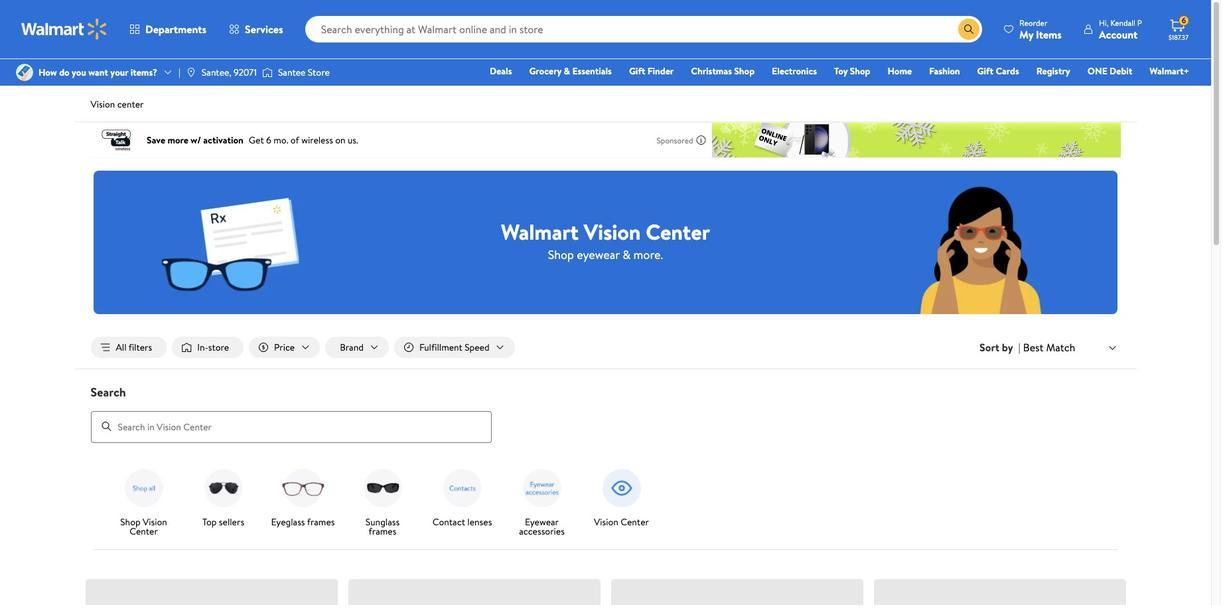 Task type: describe. For each thing, give the bounding box(es) containing it.
deals link
[[484, 64, 518, 78]]

you
[[72, 66, 86, 79]]

deals
[[490, 64, 512, 78]]

gift finder
[[630, 64, 674, 78]]

walmart vision center. shop eyewear and more. image
[[93, 171, 1119, 314]]

frames for sunglass frames
[[369, 524, 397, 538]]

electronics link
[[766, 64, 824, 78]]

how do you want your items?
[[39, 66, 157, 79]]

lenses
[[468, 515, 492, 528]]

all
[[116, 341, 127, 354]]

walmart+ link
[[1144, 64, 1196, 78]]

92071
[[234, 66, 257, 79]]

search
[[91, 384, 126, 401]]

eyewear
[[525, 515, 559, 528]]

sellers
[[219, 515, 244, 528]]

want
[[88, 66, 108, 79]]

eyeglass frames
[[271, 515, 335, 528]]

reorder my items
[[1020, 17, 1063, 42]]

sort
[[980, 340, 1000, 355]]

top
[[203, 515, 217, 528]]

santee,
[[202, 66, 232, 79]]

shop inside walmart vision center shop eyewear & more.
[[548, 246, 574, 263]]

my
[[1020, 27, 1034, 42]]

one debit
[[1088, 64, 1133, 78]]

top sellers link
[[189, 464, 258, 529]]

account
[[1100, 27, 1138, 42]]

items?
[[131, 66, 157, 79]]

sort by |
[[980, 340, 1021, 355]]

gift for gift cards
[[978, 64, 994, 78]]

grocery & essentials link
[[524, 64, 618, 78]]

in-
[[197, 341, 208, 354]]

toy
[[835, 64, 848, 78]]

 image for santee, 92071
[[186, 67, 196, 78]]

store
[[208, 341, 229, 354]]

walmart
[[501, 217, 579, 246]]

sort and filter section element
[[75, 326, 1137, 369]]

home
[[888, 64, 913, 78]]

shop vision center
[[120, 515, 167, 538]]

departments button
[[118, 13, 218, 45]]

shop inside shop vision center
[[120, 515, 141, 528]]

contact
[[433, 515, 466, 528]]

departments
[[145, 22, 207, 37]]

hi, kendall p account
[[1100, 17, 1143, 42]]

match
[[1047, 340, 1076, 355]]

gift cards
[[978, 64, 1020, 78]]

price
[[274, 341, 295, 354]]

center
[[117, 98, 144, 111]]

vision inside shop vision center
[[143, 515, 167, 528]]

finder
[[648, 64, 674, 78]]

vision center link
[[587, 464, 656, 529]]

eyeglass frames link
[[269, 464, 338, 529]]

santee, 92071
[[202, 66, 257, 79]]

vision center
[[91, 98, 144, 111]]

$187.37
[[1169, 33, 1189, 42]]

6 $187.37
[[1169, 15, 1189, 42]]

filters
[[129, 341, 152, 354]]

fulfillment speed button
[[394, 337, 515, 358]]

shop right toy
[[851, 64, 871, 78]]

registry link
[[1031, 64, 1077, 78]]

santee store
[[278, 66, 330, 79]]

Walmart Site-Wide search field
[[305, 16, 983, 43]]

all filters
[[116, 341, 152, 354]]

sunglass frames image
[[359, 464, 407, 512]]

hi,
[[1100, 17, 1109, 28]]

search icon image
[[964, 24, 975, 35]]

eyewear
[[577, 246, 620, 263]]

one
[[1088, 64, 1108, 78]]

do
[[59, 66, 70, 79]]

Search in Vision Center search field
[[91, 411, 492, 443]]

accessories
[[519, 524, 565, 538]]

walmart+
[[1150, 64, 1190, 78]]

debit
[[1110, 64, 1133, 78]]

best match
[[1024, 340, 1076, 355]]

kendall
[[1111, 17, 1136, 28]]

brand
[[340, 341, 364, 354]]

shop right christmas
[[735, 64, 755, 78]]

Search search field
[[75, 384, 1137, 443]]

eyewear accessories link
[[508, 464, 577, 538]]

by
[[1003, 340, 1014, 355]]

fashion
[[930, 64, 961, 78]]

grocery
[[530, 64, 562, 78]]

vision center
[[594, 515, 649, 528]]



Task type: vqa. For each thing, say whether or not it's contained in the screenshot.
Clear
no



Task type: locate. For each thing, give the bounding box(es) containing it.
sunglass
[[366, 515, 400, 528]]

p
[[1138, 17, 1143, 28]]

walmart image
[[21, 19, 108, 40]]

frames
[[307, 515, 335, 528], [369, 524, 397, 538]]

gift cards link
[[972, 64, 1026, 78]]

 image
[[16, 64, 33, 81], [186, 67, 196, 78]]

shop vision center image
[[120, 464, 168, 512]]

 image for how do you want your items?
[[16, 64, 33, 81]]

best
[[1024, 340, 1044, 355]]

toy shop link
[[829, 64, 877, 78]]

1 horizontal spatial gift
[[978, 64, 994, 78]]

center
[[646, 217, 711, 246], [621, 515, 649, 528], [130, 524, 158, 538]]

0 horizontal spatial &
[[564, 64, 571, 78]]

toy shop
[[835, 64, 871, 78]]

shop vision center link
[[109, 464, 178, 538]]

top sellers image
[[200, 464, 247, 512]]

center for shop
[[130, 524, 158, 538]]

center for walmart
[[646, 217, 711, 246]]

& inside grocery & essentials link
[[564, 64, 571, 78]]

| right the 'by' on the right of page
[[1019, 340, 1021, 355]]

frames down sunglass frames image
[[369, 524, 397, 538]]

in-store button
[[172, 337, 244, 358]]

1 horizontal spatial &
[[623, 246, 631, 263]]

gift
[[630, 64, 646, 78], [978, 64, 994, 78]]

eyewear accessories
[[519, 515, 565, 538]]

0 horizontal spatial  image
[[16, 64, 33, 81]]

services
[[245, 22, 283, 37]]

6
[[1183, 15, 1187, 26]]

vision inside walmart vision center shop eyewear & more.
[[584, 217, 641, 246]]

 image
[[262, 66, 273, 79]]

frames inside sunglass frames
[[369, 524, 397, 538]]

& right "grocery"
[[564, 64, 571, 78]]

eyeglass
[[271, 515, 305, 528]]

& left more.
[[623, 246, 631, 263]]

grocery & essentials
[[530, 64, 612, 78]]

sponsored
[[657, 134, 694, 146]]

vision
[[91, 98, 115, 111], [584, 217, 641, 246], [143, 515, 167, 528], [594, 515, 619, 528]]

 image left how
[[16, 64, 33, 81]]

& inside walmart vision center shop eyewear & more.
[[623, 246, 631, 263]]

search image
[[101, 421, 112, 432]]

shop
[[735, 64, 755, 78], [851, 64, 871, 78], [548, 246, 574, 263], [120, 515, 141, 528]]

frames right "eyeglass"
[[307, 515, 335, 528]]

all filters button
[[91, 337, 167, 358]]

gift for gift finder
[[630, 64, 646, 78]]

shop down the shop vision center image at the left bottom
[[120, 515, 141, 528]]

0 horizontal spatial gift
[[630, 64, 646, 78]]

frames for eyeglass frames
[[307, 515, 335, 528]]

cards
[[996, 64, 1020, 78]]

vision center image
[[598, 464, 646, 512]]

best match button
[[1021, 339, 1121, 356]]

1 horizontal spatial frames
[[369, 524, 397, 538]]

0 horizontal spatial frames
[[307, 515, 335, 528]]

electronics
[[772, 64, 818, 78]]

 image left santee,
[[186, 67, 196, 78]]

services button
[[218, 13, 295, 45]]

1 horizontal spatial |
[[1019, 340, 1021, 355]]

center inside walmart vision center shop eyewear & more.
[[646, 217, 711, 246]]

fulfillment
[[420, 341, 463, 354]]

&
[[564, 64, 571, 78], [623, 246, 631, 263]]

1 horizontal spatial  image
[[186, 67, 196, 78]]

reorder
[[1020, 17, 1048, 28]]

eyewear accessories image
[[518, 464, 566, 512]]

christmas
[[692, 64, 733, 78]]

one debit link
[[1082, 64, 1139, 78]]

brand button
[[326, 337, 389, 358]]

0 vertical spatial |
[[179, 66, 181, 79]]

registry
[[1037, 64, 1071, 78]]

1 vertical spatial &
[[623, 246, 631, 263]]

contact lenses
[[433, 515, 492, 528]]

Search search field
[[305, 16, 983, 43]]

santee
[[278, 66, 306, 79]]

in-store
[[197, 341, 229, 354]]

christmas shop link
[[686, 64, 761, 78]]

how
[[39, 66, 57, 79]]

0 horizontal spatial |
[[179, 66, 181, 79]]

center inside shop vision center
[[130, 524, 158, 538]]

| right the items?
[[179, 66, 181, 79]]

store
[[308, 66, 330, 79]]

essentials
[[573, 64, 612, 78]]

home link
[[882, 64, 919, 78]]

shop left eyewear
[[548, 246, 574, 263]]

price button
[[249, 337, 320, 358]]

speed
[[465, 341, 490, 354]]

gift finder link
[[624, 64, 680, 78]]

gift left finder at the top right
[[630, 64, 646, 78]]

2 gift from the left
[[978, 64, 994, 78]]

your
[[110, 66, 128, 79]]

items
[[1037, 27, 1063, 42]]

1 gift from the left
[[630, 64, 646, 78]]

eyeglass frames image
[[279, 464, 327, 512]]

contact lenses image
[[439, 464, 486, 512]]

1 vertical spatial |
[[1019, 340, 1021, 355]]

gift left cards
[[978, 64, 994, 78]]

fashion link
[[924, 64, 967, 78]]

| inside sort and filter section element
[[1019, 340, 1021, 355]]

contact lenses link
[[428, 464, 497, 529]]

top sellers
[[203, 515, 244, 528]]

more.
[[634, 246, 664, 263]]

0 vertical spatial &
[[564, 64, 571, 78]]

christmas shop
[[692, 64, 755, 78]]



